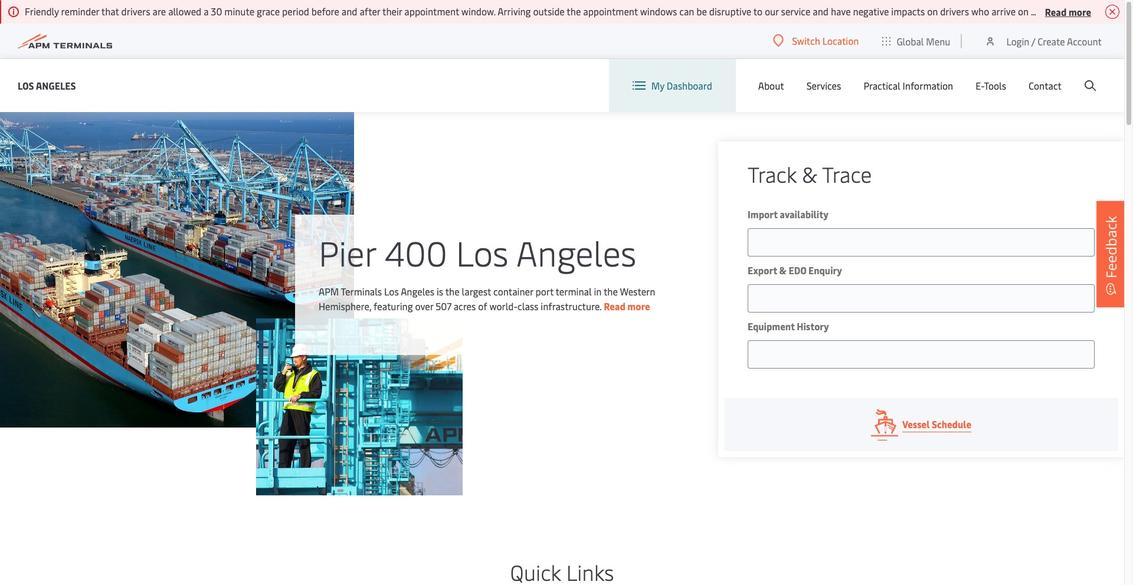 Task type: describe. For each thing, give the bounding box(es) containing it.
read for "read more" link
[[604, 300, 626, 313]]

of
[[478, 300, 487, 313]]

read more for read more button
[[1045, 5, 1091, 18]]

angeles for apm terminals los angeles is the largest container port terminal in the western hemisphere, featuring over 507 acres of world-class infrastructure.
[[401, 285, 434, 298]]

outside
[[533, 5, 565, 18]]

my dashboard button
[[633, 59, 712, 112]]

1 horizontal spatial the
[[567, 5, 581, 18]]

track & trace
[[748, 159, 872, 188]]

more for "read more" link
[[628, 300, 650, 313]]

practical
[[864, 79, 901, 92]]

class
[[518, 300, 539, 313]]

trace
[[822, 159, 872, 188]]

export & edo enquiry
[[748, 264, 842, 277]]

over
[[415, 300, 433, 313]]

infrastructure.
[[541, 300, 602, 313]]

1 drivers from the left
[[121, 5, 150, 18]]

services button
[[807, 59, 841, 112]]

terminal
[[556, 285, 592, 298]]

pier
[[319, 229, 376, 275]]

tools
[[984, 79, 1006, 92]]

largest
[[462, 285, 491, 298]]

vessel schedule link
[[724, 398, 1119, 452]]

1 on from the left
[[927, 5, 938, 18]]

time.
[[1031, 5, 1052, 18]]

global
[[897, 35, 924, 48]]

login
[[1007, 35, 1030, 48]]

import availability
[[748, 208, 829, 221]]

vessel
[[903, 418, 930, 431]]

1 appointment from the left
[[405, 5, 459, 18]]

is
[[437, 285, 443, 298]]

2 appointment from the left
[[583, 5, 638, 18]]

schedule
[[932, 418, 972, 431]]

reminder
[[61, 5, 99, 18]]

can
[[680, 5, 694, 18]]

to
[[754, 5, 763, 18]]

service
[[781, 5, 811, 18]]

account
[[1067, 35, 1102, 48]]

track
[[748, 159, 797, 188]]

2 that from the left
[[1086, 5, 1104, 18]]

menu
[[926, 35, 951, 48]]

0 horizontal spatial los
[[18, 79, 34, 92]]

la secondary image
[[256, 319, 462, 496]]

apm terminals los angeles is the largest container port terminal in the western hemisphere, featuring over 507 acres of world-class infrastructure.
[[319, 285, 655, 313]]

login / create account
[[1007, 35, 1102, 48]]

1 arrive from the left
[[992, 5, 1016, 18]]

hemisphere,
[[319, 300, 371, 313]]

2 and from the left
[[813, 5, 829, 18]]

angeles for pier 400 los angeles
[[516, 229, 637, 275]]

are
[[153, 5, 166, 18]]

los for pier
[[456, 229, 509, 275]]

global menu
[[897, 35, 951, 48]]

2 drivers from the left
[[940, 5, 969, 18]]

information
[[903, 79, 953, 92]]

friendly reminder that drivers are allowed a 30 minute grace period before and after their appointment window. arriving outside the appointment windows can be disruptive to our service and have negative impacts on drivers who arrive on time. drivers that arrive o
[[25, 5, 1133, 18]]

read more link
[[604, 300, 650, 313]]

los angeles pier 400 image
[[0, 112, 354, 428]]

friendly
[[25, 5, 59, 18]]

2 on from the left
[[1018, 5, 1029, 18]]

be
[[697, 5, 707, 18]]

0 horizontal spatial angeles
[[36, 79, 76, 92]]

terminals
[[341, 285, 382, 298]]

30
[[211, 5, 222, 18]]

practical information button
[[864, 59, 953, 112]]

switch location button
[[773, 34, 859, 47]]

edo
[[789, 264, 807, 277]]

enquiry
[[809, 264, 842, 277]]

acres
[[454, 300, 476, 313]]

2 arrive from the left
[[1106, 5, 1130, 18]]

e-
[[976, 79, 984, 92]]

our
[[765, 5, 779, 18]]

practical information
[[864, 79, 953, 92]]

grace
[[257, 5, 280, 18]]

import
[[748, 208, 778, 221]]

world-
[[490, 300, 518, 313]]

o
[[1133, 5, 1133, 18]]

period
[[282, 5, 309, 18]]

container
[[494, 285, 533, 298]]

e-tools button
[[976, 59, 1006, 112]]

los angeles
[[18, 79, 76, 92]]

minute
[[224, 5, 255, 18]]



Task type: vqa. For each thing, say whether or not it's contained in the screenshot.
Practical Information popup button
yes



Task type: locate. For each thing, give the bounding box(es) containing it.
negative
[[853, 5, 889, 18]]

impacts
[[892, 5, 925, 18]]

los inside apm terminals los angeles is the largest container port terminal in the western hemisphere, featuring over 507 acres of world-class infrastructure.
[[384, 285, 399, 298]]

400
[[385, 229, 447, 275]]

angeles inside apm terminals los angeles is the largest container port terminal in the western hemisphere, featuring over 507 acres of world-class infrastructure.
[[401, 285, 434, 298]]

2 vertical spatial los
[[384, 285, 399, 298]]

drivers left are
[[121, 5, 150, 18]]

1 and from the left
[[342, 5, 357, 18]]

their
[[383, 5, 402, 18]]

read more button
[[1045, 4, 1091, 19]]

vessel schedule
[[903, 418, 972, 431]]

the right in
[[604, 285, 618, 298]]

1 horizontal spatial on
[[1018, 5, 1029, 18]]

that left close alert image
[[1086, 5, 1104, 18]]

0 horizontal spatial drivers
[[121, 5, 150, 18]]

have
[[831, 5, 851, 18]]

more down western
[[628, 300, 650, 313]]

services
[[807, 79, 841, 92]]

0 horizontal spatial appointment
[[405, 5, 459, 18]]

read more for "read more" link
[[604, 300, 650, 313]]

my dashboard
[[652, 79, 712, 92]]

dashboard
[[667, 79, 712, 92]]

global menu button
[[871, 23, 962, 59]]

login / create account link
[[985, 24, 1102, 58]]

1 horizontal spatial and
[[813, 5, 829, 18]]

read down western
[[604, 300, 626, 313]]

read up login / create account at the top
[[1045, 5, 1067, 18]]

about
[[758, 79, 784, 92]]

1 horizontal spatial more
[[1069, 5, 1091, 18]]

angeles
[[36, 79, 76, 92], [516, 229, 637, 275], [401, 285, 434, 298]]

& left trace
[[802, 159, 818, 188]]

1 vertical spatial los
[[456, 229, 509, 275]]

1 vertical spatial read more
[[604, 300, 650, 313]]

0 horizontal spatial arrive
[[992, 5, 1016, 18]]

feedback button
[[1097, 201, 1126, 308]]

more for read more button
[[1069, 5, 1091, 18]]

1 that from the left
[[101, 5, 119, 18]]

arrive right who
[[992, 5, 1016, 18]]

appointment
[[405, 5, 459, 18], [583, 5, 638, 18]]

/
[[1032, 35, 1036, 48]]

&
[[802, 159, 818, 188], [780, 264, 787, 277]]

appointment left "windows"
[[583, 5, 638, 18]]

0 horizontal spatial read
[[604, 300, 626, 313]]

after
[[360, 5, 380, 18]]

close alert image
[[1106, 5, 1120, 19]]

more up 'account' on the right top of the page
[[1069, 5, 1091, 18]]

los angeles link
[[18, 78, 76, 93]]

featuring
[[374, 300, 413, 313]]

windows
[[640, 5, 677, 18]]

2 vertical spatial angeles
[[401, 285, 434, 298]]

0 vertical spatial read
[[1045, 5, 1067, 18]]

contact
[[1029, 79, 1062, 92]]

1 horizontal spatial appointment
[[583, 5, 638, 18]]

pier 400 los angeles
[[319, 229, 637, 275]]

on left time.
[[1018, 5, 1029, 18]]

that
[[101, 5, 119, 18], [1086, 5, 1104, 18]]

arrive left o in the top of the page
[[1106, 5, 1130, 18]]

read for read more button
[[1045, 5, 1067, 18]]

more inside button
[[1069, 5, 1091, 18]]

1 vertical spatial more
[[628, 300, 650, 313]]

0 vertical spatial los
[[18, 79, 34, 92]]

1 horizontal spatial read
[[1045, 5, 1067, 18]]

my
[[652, 79, 665, 92]]

2 horizontal spatial los
[[456, 229, 509, 275]]

apm
[[319, 285, 339, 298]]

read inside button
[[1045, 5, 1067, 18]]

and left after
[[342, 5, 357, 18]]

1 horizontal spatial arrive
[[1106, 5, 1130, 18]]

port
[[536, 285, 554, 298]]

0 vertical spatial read more
[[1045, 5, 1091, 18]]

1 horizontal spatial read more
[[1045, 5, 1091, 18]]

equipment history
[[748, 320, 829, 333]]

and
[[342, 5, 357, 18], [813, 5, 829, 18]]

and left have
[[813, 5, 829, 18]]

1 horizontal spatial that
[[1086, 5, 1104, 18]]

about button
[[758, 59, 784, 112]]

in
[[594, 285, 602, 298]]

& left edo
[[780, 264, 787, 277]]

export
[[748, 264, 777, 277]]

read more up login / create account at the top
[[1045, 5, 1091, 18]]

los
[[18, 79, 34, 92], [456, 229, 509, 275], [384, 285, 399, 298]]

allowed
[[168, 5, 201, 18]]

western
[[620, 285, 655, 298]]

window.
[[461, 5, 496, 18]]

1 horizontal spatial drivers
[[940, 5, 969, 18]]

0 vertical spatial more
[[1069, 5, 1091, 18]]

0 vertical spatial angeles
[[36, 79, 76, 92]]

before
[[312, 5, 339, 18]]

0 horizontal spatial read more
[[604, 300, 650, 313]]

location
[[823, 34, 859, 47]]

0 horizontal spatial on
[[927, 5, 938, 18]]

& for edo
[[780, 264, 787, 277]]

drivers
[[1054, 5, 1084, 18]]

1 vertical spatial &
[[780, 264, 787, 277]]

los for apm
[[384, 285, 399, 298]]

that right reminder
[[101, 5, 119, 18]]

appointment right their
[[405, 5, 459, 18]]

switch
[[792, 34, 820, 47]]

availability
[[780, 208, 829, 221]]

on right impacts
[[927, 5, 938, 18]]

& for trace
[[802, 159, 818, 188]]

1 horizontal spatial los
[[384, 285, 399, 298]]

feedback
[[1101, 216, 1121, 279]]

arriving
[[498, 5, 531, 18]]

0 horizontal spatial &
[[780, 264, 787, 277]]

1 vertical spatial read
[[604, 300, 626, 313]]

the
[[567, 5, 581, 18], [446, 285, 460, 298], [604, 285, 618, 298]]

1 vertical spatial angeles
[[516, 229, 637, 275]]

on
[[927, 5, 938, 18], [1018, 5, 1029, 18]]

0 vertical spatial &
[[802, 159, 818, 188]]

the right outside
[[567, 5, 581, 18]]

switch location
[[792, 34, 859, 47]]

0 horizontal spatial the
[[446, 285, 460, 298]]

create
[[1038, 35, 1065, 48]]

equipment
[[748, 320, 795, 333]]

disruptive
[[709, 5, 752, 18]]

507
[[436, 300, 451, 313]]

2 horizontal spatial the
[[604, 285, 618, 298]]

e-tools
[[976, 79, 1006, 92]]

who
[[972, 5, 989, 18]]

0 horizontal spatial and
[[342, 5, 357, 18]]

read more down western
[[604, 300, 650, 313]]

1 horizontal spatial &
[[802, 159, 818, 188]]

the right is
[[446, 285, 460, 298]]

drivers left who
[[940, 5, 969, 18]]

0 horizontal spatial more
[[628, 300, 650, 313]]

history
[[797, 320, 829, 333]]

2 horizontal spatial angeles
[[516, 229, 637, 275]]

read
[[1045, 5, 1067, 18], [604, 300, 626, 313]]

0 horizontal spatial that
[[101, 5, 119, 18]]

contact button
[[1029, 59, 1062, 112]]

1 horizontal spatial angeles
[[401, 285, 434, 298]]

drivers
[[121, 5, 150, 18], [940, 5, 969, 18]]



